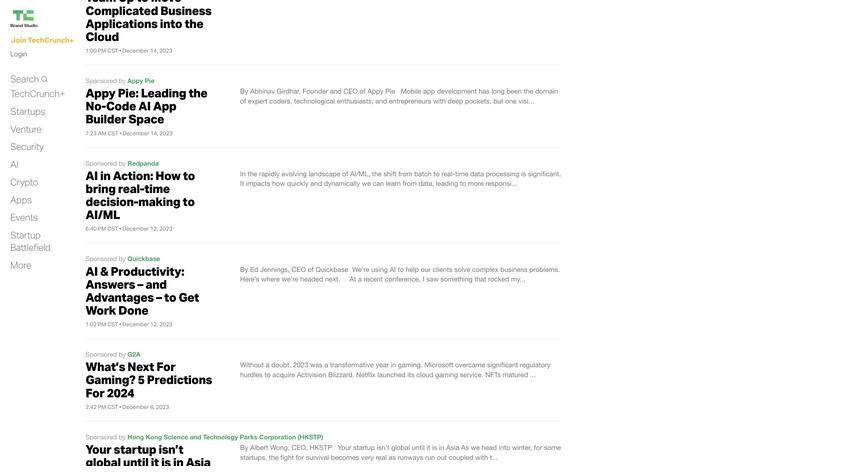 Task type: vqa. For each thing, say whether or not it's contained in the screenshot.
Redpanda "link"
yes



Task type: describe. For each thing, give the bounding box(es) containing it.
to right making
[[183, 194, 195, 210]]

2023 inside without a doubt, 2023 was a transformative year in gaming. microsoft overcame significant regulatory hurdles to acquire activision blizzard. netflix launched its cloud gaming service. nfts matured ...
[[293, 362, 308, 369]]

ai/ml
[[86, 207, 120, 223]]

1:00 pm cst • december 14, 2023
[[86, 47, 172, 54]]

visi...
[[519, 97, 534, 105]]

ceo inside by abhinav girdhar, founder and ceo of appy pie   mobile app development has long been the domain of expert coders, technological enthusiasts, and entrepreneurs with deep pockets, but one visi...
[[344, 87, 358, 95]]

acquire
[[273, 371, 295, 379]]

1 pm from the top
[[98, 47, 106, 54]]

mobile
[[401, 87, 422, 95]]

business
[[501, 266, 528, 274]]

0 horizontal spatial a
[[266, 362, 270, 369]]

more
[[10, 259, 31, 271]]

1 vertical spatial from
[[403, 180, 417, 188]]

sponsored for appy pie: leading the no-code ai app builder space
[[86, 77, 117, 85]]

• right 1:00
[[119, 47, 121, 54]]

asia inside sponsored by hong kong science and technology parks corporation (hkstp) your startup isn't global until it is in asia
[[186, 456, 211, 467]]

0 horizontal spatial for
[[296, 454, 304, 462]]

2023 inside sponsored by appy pie appy pie: leading the no-code ai app builder space 7:23 am cst • december 14, 2023
[[160, 130, 173, 137]]

2023 inside sponsored by g2a what's next for gaming? 5 predictions for 2024 2:42 pm cst • december 8, 2023
[[156, 404, 169, 411]]

what's next for gaming? 5 predictions for 2024 link
[[86, 360, 212, 401]]

space
[[129, 112, 164, 127]]

appy pie link
[[128, 77, 155, 85]]

to inside by ed jennings, ceo of quickbase  we're using ai to help our clients solve complex business problems. here's where we're headed next.     at a recent conference, i saw something that rocked my...
[[398, 266, 404, 274]]

it inside sponsored by hong kong science and technology parks corporation (hkstp) your startup isn't global until it is in asia
[[151, 456, 159, 467]]

into
[[499, 444, 510, 452]]

search image
[[41, 76, 48, 83]]

is for significant.
[[521, 170, 526, 178]]

appy inside by abhinav girdhar, founder and ceo of appy pie   mobile app development has long been the domain of expert coders, technological enthusiasts, and entrepreneurs with deep pockets, but one visi...
[[368, 87, 384, 95]]

solve
[[454, 266, 470, 274]]

here's
[[240, 276, 259, 283]]

techcrunch+
[[10, 88, 65, 100]]

venture
[[10, 123, 42, 135]]

by for ai & productivity: answers – and advantages – to get work done
[[240, 266, 248, 274]]

ai up crypto
[[10, 159, 18, 170]]

startup inside by albert wong, ceo, hkstp   your startup isn't global until it is in asia as we head into winter, for some startups, the fight for survival becomes very real as runways run out coupled with t...
[[353, 444, 375, 452]]

sponsored for ai & productivity: answers – and advantages – to get work done
[[86, 255, 117, 263]]

and inside in the rapidly evolving landscape of ai/ml, the shift from batch to real-time data processing is significant. it impacts how quickly and dynamically we can learn from data, leading to more responsi...
[[311, 180, 322, 188]]

1 horizontal spatial appy
[[128, 77, 143, 85]]

• inside sponsored by g2a what's next for gaming? 5 predictions for 2024 2:42 pm cst • december 8, 2023
[[119, 404, 121, 411]]

2023 inside sponsored by quickbase ai & productivity: answers – and advantages – to get work done 1:02 pm cst • december 12, 2023
[[159, 321, 172, 328]]

sponsored for ai in action: how to bring real-time decision-making to ai/ml
[[86, 160, 117, 167]]

december inside sponsored by quickbase ai & productivity: answers – and advantages – to get work done 1:02 pm cst • december 12, 2023
[[122, 321, 149, 328]]

12, for decision-
[[150, 226, 158, 233]]

cst inside sponsored by quickbase ai & productivity: answers – and advantages – to get work done 1:02 pm cst • december 12, 2023
[[107, 321, 118, 328]]

by inside by albert wong, ceo, hkstp   your startup isn't global until it is in asia as we head into winter, for some startups, the fight for survival becomes very real as runways run out coupled with t...
[[240, 444, 248, 452]]

can
[[373, 180, 384, 188]]

by for in
[[119, 160, 126, 167]]

data
[[470, 170, 484, 178]]

1:00
[[86, 47, 97, 54]]

netflix
[[356, 371, 376, 379]]

real- inside in the rapidly evolving landscape of ai/ml, the shift from batch to real-time data processing is significant. it impacts how quickly and dynamically we can learn from data, leading to more responsi...
[[442, 170, 455, 178]]

bring
[[86, 181, 116, 196]]

by ed jennings, ceo of quickbase  we're using ai to help our clients solve complex business problems. here's where we're headed next.     at a recent conference, i saw something that rocked my...
[[240, 266, 560, 283]]

hong
[[128, 434, 144, 441]]

by for science
[[119, 434, 126, 441]]

get
[[179, 290, 199, 305]]

to inside sponsored by quickbase ai & productivity: answers – and advantages – to get work done 1:02 pm cst • december 12, 2023
[[164, 290, 176, 305]]

gaming
[[435, 371, 458, 379]]

rapidly
[[259, 170, 280, 178]]

has
[[479, 87, 490, 95]]

until inside by albert wong, ceo, hkstp   your startup isn't global until it is in asia as we head into winter, for some startups, the fight for survival becomes very real as runways run out coupled with t...
[[412, 444, 425, 452]]

kong
[[146, 434, 162, 441]]

ai inside sponsored by appy pie appy pie: leading the no-code ai app builder space 7:23 am cst • december 14, 2023
[[138, 99, 151, 114]]

nfts
[[486, 371, 501, 379]]

productivity:
[[111, 264, 184, 279]]

cst right 1:00
[[107, 47, 118, 54]]

technological
[[294, 97, 335, 105]]

done
[[118, 303, 148, 318]]

gaming?
[[86, 373, 135, 388]]

entrepreneurs
[[389, 97, 431, 105]]

action:
[[113, 168, 153, 183]]

login link
[[10, 48, 27, 60]]

answers
[[86, 277, 135, 292]]

2023 inside sponsored by redpanda ai in action: how to bring real-time decision-making to ai/ml 6:40 pm cst • december 12, 2023
[[159, 226, 172, 233]]

time inside sponsored by redpanda ai in action: how to bring real-time decision-making to ai/ml 6:40 pm cst • december 12, 2023
[[144, 181, 170, 196]]

until inside sponsored by hong kong science and technology parks corporation (hkstp) your startup isn't global until it is in asia
[[123, 456, 149, 467]]

14, inside sponsored by appy pie appy pie: leading the no-code ai app builder space 7:23 am cst • december 14, 2023
[[151, 130, 158, 137]]

processing
[[486, 170, 520, 178]]

but
[[494, 97, 504, 105]]

impacts
[[246, 180, 270, 188]]

work
[[86, 303, 116, 318]]

ai inside sponsored by redpanda ai in action: how to bring real-time decision-making to ai/ml 6:40 pm cst • december 12, 2023
[[86, 168, 98, 183]]

techcrunch image
[[10, 10, 38, 28]]

1 horizontal spatial –
[[156, 290, 162, 305]]

we inside in the rapidly evolving landscape of ai/ml, the shift from batch to real-time data processing is significant. it impacts how quickly and dynamically we can learn from data, leading to more responsi...
[[362, 180, 371, 188]]

your inside sponsored by hong kong science and technology parks corporation (hkstp) your startup isn't global until it is in asia
[[86, 443, 111, 458]]

your startup isn't global until it is in asia link
[[86, 443, 211, 467]]

domain
[[535, 87, 558, 95]]

pockets,
[[465, 97, 492, 105]]

techcrunch
[[28, 36, 69, 44]]

is for in
[[161, 456, 171, 467]]

december inside sponsored by appy pie appy pie: leading the no-code ai app builder space 7:23 am cst • december 14, 2023
[[123, 130, 149, 137]]

• inside sponsored by appy pie appy pie: leading the no-code ai app builder space 7:23 am cst • december 14, 2023
[[120, 130, 122, 137]]

join
[[11, 36, 26, 44]]

crypto
[[10, 176, 38, 188]]

the inside by albert wong, ceo, hkstp   your startup isn't global until it is in asia as we head into winter, for some startups, the fight for survival becomes very real as runways run out coupled with t...
[[269, 454, 279, 462]]

albert
[[250, 444, 268, 452]]

0 horizontal spatial appy
[[86, 86, 115, 101]]

pm inside sponsored by redpanda ai in action: how to bring real-time decision-making to ai/ml 6:40 pm cst • december 12, 2023
[[98, 226, 106, 233]]

december up appy pie link
[[122, 47, 149, 54]]

with inside by albert wong, ceo, hkstp   your startup isn't global until it is in asia as we head into winter, for some startups, the fight for survival becomes very real as runways run out coupled with t...
[[476, 454, 488, 462]]

in inside sponsored by hong kong science and technology parks corporation (hkstp) your startup isn't global until it is in asia
[[173, 456, 183, 467]]

december inside sponsored by g2a what's next for gaming? 5 predictions for 2024 2:42 pm cst • december 8, 2023
[[122, 404, 149, 411]]

cst inside sponsored by redpanda ai in action: how to bring real-time decision-making to ai/ml 6:40 pm cst • december 12, 2023
[[107, 226, 118, 233]]

pie inside sponsored by appy pie appy pie: leading the no-code ai app builder space 7:23 am cst • december 14, 2023
[[145, 77, 155, 85]]

sponsored inside sponsored by hong kong science and technology parks corporation (hkstp) your startup isn't global until it is in asia
[[86, 434, 117, 441]]

to right how
[[183, 168, 195, 183]]

by for next
[[119, 351, 126, 359]]

coupled
[[449, 454, 474, 462]]

of inside in the rapidly evolving landscape of ai/ml, the shift from batch to real-time data processing is significant. it impacts how quickly and dynamically we can learn from data, leading to more responsi...
[[342, 170, 348, 178]]

redpanda link
[[128, 160, 159, 168]]

search
[[10, 73, 39, 85]]

sponsored by appy pie appy pie: leading the no-code ai app builder space 7:23 am cst • december 14, 2023
[[86, 77, 208, 137]]

activision
[[297, 371, 326, 379]]

year
[[376, 362, 389, 369]]

real- inside sponsored by redpanda ai in action: how to bring real-time decision-making to ai/ml 6:40 pm cst • december 12, 2023
[[118, 181, 144, 196]]

• inside sponsored by quickbase ai & productivity: answers – and advantages – to get work done 1:02 pm cst • december 12, 2023
[[119, 321, 121, 328]]

its
[[408, 371, 415, 379]]

jennings,
[[260, 266, 290, 274]]

login
[[10, 50, 27, 58]]

ai link
[[10, 159, 18, 171]]

1 horizontal spatial for
[[157, 360, 175, 375]]

code
[[106, 99, 136, 114]]

headed
[[300, 276, 323, 283]]

apps
[[10, 194, 32, 206]]

ai inside by ed jennings, ceo of quickbase  we're using ai to help our clients solve complex business problems. here's where we're headed next.     at a recent conference, i saw something that rocked my...
[[390, 266, 396, 274]]

service.
[[460, 371, 484, 379]]

it inside by albert wong, ceo, hkstp   your startup isn't global until it is in asia as we head into winter, for some startups, the fight for survival becomes very real as runways run out coupled with t...
[[427, 444, 430, 452]]

more
[[468, 180, 484, 188]]

expert
[[248, 97, 267, 105]]

and right founder
[[330, 87, 342, 95]]

and right enthusiasts,
[[376, 97, 387, 105]]

• inside sponsored by redpanda ai in action: how to bring real-time decision-making to ai/ml 6:40 pm cst • december 12, 2023
[[119, 226, 121, 233]]

startups
[[10, 105, 45, 117]]

0 horizontal spatial –
[[137, 277, 143, 292]]

data,
[[419, 180, 434, 188]]

0 vertical spatial for
[[534, 444, 542, 452]]

at
[[350, 276, 356, 283]]

battlefield
[[10, 242, 50, 254]]

&
[[100, 264, 108, 279]]

of up enthusiasts,
[[360, 87, 366, 95]]

as
[[461, 444, 469, 452]]

6:40
[[86, 226, 97, 233]]

quickbase
[[128, 255, 160, 263]]

8,
[[150, 404, 155, 411]]

pm inside sponsored by quickbase ai & productivity: answers – and advantages – to get work done 1:02 pm cst • december 12, 2023
[[98, 321, 106, 328]]

and inside sponsored by quickbase ai & productivity: answers – and advantages – to get work done 1:02 pm cst • december 12, 2023
[[146, 277, 167, 292]]

doubt,
[[271, 362, 291, 369]]



Task type: locate. For each thing, give the bounding box(es) containing it.
by inside sponsored by g2a what's next for gaming? 5 predictions for 2024 2:42 pm cst • december 8, 2023
[[119, 351, 126, 359]]

0 horizontal spatial time
[[144, 181, 170, 196]]

0 vertical spatial for
[[157, 360, 175, 375]]

startup inside sponsored by hong kong science and technology parks corporation (hkstp) your startup isn't global until it is in asia
[[114, 443, 156, 458]]

5 sponsored from the top
[[86, 434, 117, 441]]

redpanda
[[128, 160, 159, 167]]

startups link
[[10, 105, 45, 118]]

t...
[[490, 454, 498, 462]]

problems.
[[530, 266, 560, 274]]

2 sponsored from the top
[[86, 160, 117, 167]]

1 horizontal spatial we
[[471, 444, 480, 452]]

2 vertical spatial by
[[240, 444, 248, 452]]

recent
[[364, 276, 383, 283]]

launched
[[378, 371, 406, 379]]

1 horizontal spatial real-
[[442, 170, 455, 178]]

2 12, from the top
[[150, 321, 158, 328]]

0 vertical spatial 14,
[[150, 47, 158, 54]]

0 horizontal spatial it
[[151, 456, 159, 467]]

and inside sponsored by hong kong science and technology parks corporation (hkstp) your startup isn't global until it is in asia
[[190, 434, 201, 441]]

pm
[[98, 47, 106, 54], [98, 226, 106, 233], [98, 321, 106, 328], [98, 404, 106, 411]]

ceo up 'we're' on the left bottom of the page
[[292, 266, 306, 274]]

becomes
[[331, 454, 359, 462]]

0 vertical spatial global
[[391, 444, 410, 452]]

2 by from the top
[[240, 266, 248, 274]]

apps link
[[10, 194, 32, 206]]

december left 8,
[[122, 404, 149, 411]]

3 by from the top
[[119, 255, 126, 263]]

to up conference,
[[398, 266, 404, 274]]

by abhinav girdhar, founder and ceo of appy pie   mobile app development has long been the domain of expert coders, technological enthusiasts, and entrepreneurs with deep pockets, but one visi...
[[240, 87, 558, 105]]

of inside by ed jennings, ceo of quickbase  we're using ai to help our clients solve complex business problems. here's where we're headed next.     at a recent conference, i saw something that rocked my...
[[308, 266, 314, 274]]

appy up pie:
[[128, 77, 143, 85]]

0 vertical spatial by
[[240, 87, 248, 95]]

microsoft
[[425, 362, 453, 369]]

0 horizontal spatial with
[[433, 97, 446, 105]]

0 vertical spatial is
[[521, 170, 526, 178]]

1 vertical spatial 14,
[[151, 130, 158, 137]]

it up run
[[427, 444, 430, 452]]

0 horizontal spatial is
[[161, 456, 171, 467]]

5 by from the top
[[119, 434, 126, 441]]

1 horizontal spatial pie
[[386, 87, 395, 95]]

1 vertical spatial for
[[86, 386, 105, 401]]

global inside by albert wong, ceo, hkstp   your startup isn't global until it is in asia as we head into winter, for some startups, the fight for survival becomes very real as runways run out coupled with t...
[[391, 444, 410, 452]]

we down ai/ml,
[[362, 180, 371, 188]]

1 sponsored from the top
[[86, 77, 117, 85]]

for up 2:42
[[86, 386, 105, 401]]

sponsored up bring at the left top of the page
[[86, 160, 117, 167]]

cst inside sponsored by appy pie appy pie: leading the no-code ai app builder space 7:23 am cst • december 14, 2023
[[108, 130, 119, 137]]

cst down work
[[107, 321, 118, 328]]

help
[[406, 266, 419, 274]]

global inside sponsored by hong kong science and technology parks corporation (hkstp) your startup isn't global until it is in asia
[[86, 456, 121, 467]]

1 horizontal spatial global
[[391, 444, 410, 452]]

to left the get at the left
[[164, 290, 176, 305]]

how
[[155, 168, 181, 183]]

the
[[189, 86, 208, 101], [524, 87, 534, 95], [248, 170, 257, 178], [372, 170, 382, 178], [269, 454, 279, 462]]

1 vertical spatial for
[[296, 454, 304, 462]]

development
[[437, 87, 477, 95]]

sponsored by quickbase ai & productivity: answers – and advantages – to get work done 1:02 pm cst • december 12, 2023
[[86, 255, 199, 328]]

december down space
[[123, 130, 149, 137]]

1 horizontal spatial your
[[338, 444, 352, 452]]

of left the expert
[[240, 97, 246, 105]]

3 sponsored from the top
[[86, 255, 117, 263]]

next.
[[325, 276, 340, 283]]

was
[[310, 362, 323, 369]]

with inside by abhinav girdhar, founder and ceo of appy pie   mobile app development has long been the domain of expert coders, technological enthusiasts, and entrepreneurs with deep pockets, but one visi...
[[433, 97, 446, 105]]

ai & productivity: answers – and advantages – to get work done link
[[86, 264, 199, 318]]

0 horizontal spatial for
[[86, 386, 105, 401]]

12, inside sponsored by redpanda ai in action: how to bring real-time decision-making to ai/ml 6:40 pm cst • december 12, 2023
[[150, 226, 158, 233]]

cst down the ai/ml
[[107, 226, 118, 233]]

by inside sponsored by hong kong science and technology parks corporation (hkstp) your startup isn't global until it is in asia
[[119, 434, 126, 441]]

is
[[521, 170, 526, 178], [432, 444, 437, 452], [161, 456, 171, 467]]

sponsored by hong kong science and technology parks corporation (hkstp) your startup isn't global until it is in asia
[[86, 434, 323, 467]]

we right as
[[471, 444, 480, 452]]

startup down hong
[[114, 443, 156, 458]]

0 horizontal spatial we
[[362, 180, 371, 188]]

is inside by albert wong, ceo, hkstp   your startup isn't global until it is in asia as we head into winter, for some startups, the fight for survival becomes very real as runways run out coupled with t...
[[432, 444, 437, 452]]

of
[[360, 87, 366, 95], [240, 97, 246, 105], [342, 170, 348, 178], [308, 266, 314, 274]]

to right hurdles
[[265, 371, 271, 379]]

ceo up enthusiasts,
[[344, 87, 358, 95]]

in inside without a doubt, 2023 was a transformative year in gaming. microsoft overcame significant regulatory hurdles to acquire activision blizzard. netflix launched its cloud gaming service. nfts matured ...
[[391, 362, 396, 369]]

sponsored for what's next for gaming? 5 predictions for 2024
[[86, 351, 117, 359]]

december up the quickbase
[[122, 226, 149, 233]]

0 horizontal spatial startup
[[114, 443, 156, 458]]

1 vertical spatial pie
[[386, 87, 395, 95]]

ai up decision-
[[86, 168, 98, 183]]

a right was
[[325, 362, 328, 369]]

1 horizontal spatial with
[[476, 454, 488, 462]]

sponsored up no-
[[86, 77, 117, 85]]

ed
[[250, 266, 258, 274]]

by up pie:
[[119, 77, 126, 85]]

1 vertical spatial is
[[432, 444, 437, 452]]

in inside by albert wong, ceo, hkstp   your startup isn't global until it is in asia as we head into winter, for some startups, the fight for survival becomes very real as runways run out coupled with t...
[[439, 444, 444, 452]]

1 horizontal spatial startup
[[353, 444, 375, 452]]

14,
[[150, 47, 158, 54], [151, 130, 158, 137]]

1 vertical spatial ceo
[[292, 266, 306, 274]]

3 pm from the top
[[98, 321, 106, 328]]

sponsored inside sponsored by redpanda ai in action: how to bring real-time decision-making to ai/ml 6:40 pm cst • december 12, 2023
[[86, 160, 117, 167]]

conference,
[[385, 276, 421, 283]]

1 vertical spatial with
[[476, 454, 488, 462]]

7:23
[[86, 130, 97, 137]]

1 horizontal spatial it
[[427, 444, 430, 452]]

– down productivity:
[[156, 290, 162, 305]]

with down app
[[433, 97, 446, 105]]

real- down redpanda link at top left
[[118, 181, 144, 196]]

more link
[[10, 259, 31, 272]]

2 horizontal spatial is
[[521, 170, 526, 178]]

by left the quickbase
[[119, 255, 126, 263]]

in down science
[[173, 456, 183, 467]]

appy pie: leading the no-code ai app builder space link
[[86, 86, 208, 127]]

a right the at
[[358, 276, 362, 283]]

time inside in the rapidly evolving landscape of ai/ml, the shift from batch to real-time data processing is significant. it impacts how quickly and dynamically we can learn from data, leading to more responsi...
[[455, 170, 469, 178]]

12, inside sponsored by quickbase ai & productivity: answers – and advantages – to get work done 1:02 pm cst • december 12, 2023
[[150, 321, 158, 328]]

a left doubt,
[[266, 362, 270, 369]]

in
[[100, 168, 111, 183], [391, 362, 396, 369], [439, 444, 444, 452], [173, 456, 183, 467]]

and down landscape
[[311, 180, 322, 188]]

0 horizontal spatial pie
[[145, 77, 155, 85]]

0 vertical spatial pie
[[145, 77, 155, 85]]

making
[[138, 194, 180, 210]]

by up action:
[[119, 160, 126, 167]]

asia inside by albert wong, ceo, hkstp   your startup isn't global until it is in asia as we head into winter, for some startups, the fight for survival becomes very real as runways run out coupled with t...
[[446, 444, 459, 452]]

pm right the 6:40
[[98, 226, 106, 233]]

ai
[[138, 99, 151, 114], [10, 159, 18, 170], [86, 168, 98, 183], [86, 264, 98, 279], [390, 266, 396, 274]]

in up the launched
[[391, 362, 396, 369]]

by inside sponsored by redpanda ai in action: how to bring real-time decision-making to ai/ml 6:40 pm cst • december 12, 2023
[[119, 160, 126, 167]]

run
[[425, 454, 435, 462]]

to
[[183, 168, 195, 183], [434, 170, 440, 178], [460, 180, 466, 188], [183, 194, 195, 210], [398, 266, 404, 274], [164, 290, 176, 305], [265, 371, 271, 379]]

0 vertical spatial asia
[[446, 444, 459, 452]]

saw
[[426, 276, 439, 283]]

0 horizontal spatial isn't
[[159, 443, 183, 458]]

from
[[399, 170, 413, 178], [403, 180, 417, 188]]

0 horizontal spatial ceo
[[292, 266, 306, 274]]

4 sponsored from the top
[[86, 351, 117, 359]]

– down quickbase link
[[137, 277, 143, 292]]

12, for to
[[150, 321, 158, 328]]

pie inside by abhinav girdhar, founder and ceo of appy pie   mobile app development has long been the domain of expert coders, technological enthusiasts, and entrepreneurs with deep pockets, but one visi...
[[386, 87, 395, 95]]

0 vertical spatial with
[[433, 97, 446, 105]]

1 vertical spatial 12,
[[150, 321, 158, 328]]

0 vertical spatial time
[[455, 170, 469, 178]]

0 vertical spatial we
[[362, 180, 371, 188]]

of up the headed
[[308, 266, 314, 274]]

by for &
[[119, 255, 126, 263]]

real- up leading
[[442, 170, 455, 178]]

2 vertical spatial is
[[161, 456, 171, 467]]

startup battlefield
[[10, 229, 50, 254]]

by inside by ed jennings, ceo of quickbase  we're using ai to help our clients solve complex business problems. here's where we're headed next.     at a recent conference, i saw something that rocked my...
[[240, 266, 248, 274]]

2 pm from the top
[[98, 226, 106, 233]]

we inside by albert wong, ceo, hkstp   your startup isn't global until it is in asia as we head into winter, for some startups, the fight for survival becomes very real as runways run out coupled with t...
[[471, 444, 480, 452]]

startup
[[114, 443, 156, 458], [353, 444, 375, 452]]

until down hong
[[123, 456, 149, 467]]

long
[[492, 87, 505, 95]]

without a doubt, 2023 was a transformative year in gaming. microsoft overcame significant regulatory hurdles to acquire activision blizzard. netflix launched its cloud gaming service. nfts matured ...
[[240, 362, 551, 379]]

0 horizontal spatial global
[[86, 456, 121, 467]]

december inside sponsored by redpanda ai in action: how to bring real-time decision-making to ai/ml 6:40 pm cst • december 12, 2023
[[122, 226, 149, 233]]

by inside by abhinav girdhar, founder and ceo of appy pie   mobile app development has long been the domain of expert coders, technological enthusiasts, and entrepreneurs with deep pockets, but one visi...
[[240, 87, 248, 95]]

ceo,
[[292, 444, 308, 452]]

cst right am
[[108, 130, 119, 137]]

by inside sponsored by quickbase ai & productivity: answers – and advantages – to get work done 1:02 pm cst • december 12, 2023
[[119, 255, 126, 263]]

1 vertical spatial time
[[144, 181, 170, 196]]

real
[[376, 454, 387, 462]]

it down kong
[[151, 456, 159, 467]]

ai in action: how to bring real-time decision-making to ai/ml link
[[86, 168, 195, 223]]

with left t...
[[476, 454, 488, 462]]

1 horizontal spatial for
[[534, 444, 542, 452]]

from right the learn
[[403, 180, 417, 188]]

0 horizontal spatial real-
[[118, 181, 144, 196]]

ai left the '&'
[[86, 264, 98, 279]]

is left significant.
[[521, 170, 526, 178]]

g2a link
[[128, 351, 140, 359]]

until up runways
[[412, 444, 425, 452]]

startup
[[10, 229, 41, 241]]

1 horizontal spatial is
[[432, 444, 437, 452]]

the inside by abhinav girdhar, founder and ceo of appy pie   mobile app development has long been the domain of expert coders, technological enthusiasts, and entrepreneurs with deep pockets, but one visi...
[[524, 87, 534, 95]]

sponsored inside sponsored by g2a what's next for gaming? 5 predictions for 2024 2:42 pm cst • december 8, 2023
[[86, 351, 117, 359]]

1 vertical spatial it
[[151, 456, 159, 467]]

overcame
[[455, 362, 485, 369]]

4 by from the top
[[119, 351, 126, 359]]

shift
[[384, 170, 397, 178]]

0 vertical spatial from
[[399, 170, 413, 178]]

december down done
[[122, 321, 149, 328]]

responsi...
[[486, 180, 517, 188]]

1 vertical spatial until
[[123, 456, 149, 467]]

0 horizontal spatial until
[[123, 456, 149, 467]]

is inside sponsored by hong kong science and technology parks corporation (hkstp) your startup isn't global until it is in asia
[[161, 456, 171, 467]]

pie
[[145, 77, 155, 85], [386, 87, 395, 95]]

for
[[534, 444, 542, 452], [296, 454, 304, 462]]

1 by from the top
[[119, 77, 126, 85]]

5
[[138, 373, 145, 388]]

1 horizontal spatial ceo
[[344, 87, 358, 95]]

your inside by albert wong, ceo, hkstp   your startup isn't global until it is in asia as we head into winter, for some startups, the fight for survival becomes very real as runways run out coupled with t...
[[338, 444, 352, 452]]

for right next
[[157, 360, 175, 375]]

quickbase link
[[128, 255, 160, 263]]

sponsored down 2:42
[[86, 434, 117, 441]]

by down parks
[[240, 444, 248, 452]]

asia left as
[[446, 444, 459, 452]]

1 horizontal spatial until
[[412, 444, 425, 452]]

by left g2a
[[119, 351, 126, 359]]

• down done
[[119, 321, 121, 328]]

14, up appy pie link
[[150, 47, 158, 54]]

pm right 2:42
[[98, 404, 106, 411]]

the inside sponsored by appy pie appy pie: leading the no-code ai app builder space 7:23 am cst • december 14, 2023
[[189, 86, 208, 101]]

hong kong science and technology parks corporation (hkstp) link
[[128, 434, 323, 442]]

hurdles
[[240, 371, 263, 379]]

is inside in the rapidly evolving landscape of ai/ml, the shift from batch to real-time data processing is significant. it impacts how quickly and dynamically we can learn from data, leading to more responsi...
[[521, 170, 526, 178]]

• down the ai/ml
[[119, 226, 121, 233]]

asia
[[446, 444, 459, 452], [186, 456, 211, 467]]

decision-
[[86, 194, 138, 210]]

december
[[122, 47, 149, 54], [123, 130, 149, 137], [122, 226, 149, 233], [122, 321, 149, 328], [122, 404, 149, 411]]

ai left 'app'
[[138, 99, 151, 114]]

g2a
[[128, 351, 140, 359]]

batch
[[414, 170, 432, 178]]

2 by from the top
[[119, 160, 126, 167]]

2 horizontal spatial a
[[358, 276, 362, 283]]

by for appy pie: leading the no-code ai app builder space
[[240, 87, 248, 95]]

to inside without a doubt, 2023 was a transformative year in gaming. microsoft overcame significant regulatory hurdles to acquire activision blizzard. netflix launched its cloud gaming service. nfts matured ...
[[265, 371, 271, 379]]

and down quickbase link
[[146, 277, 167, 292]]

cst inside sponsored by g2a what's next for gaming? 5 predictions for 2024 2:42 pm cst • december 8, 2023
[[107, 404, 118, 411]]

by inside sponsored by appy pie appy pie: leading the no-code ai app builder space 7:23 am cst • december 14, 2023
[[119, 77, 126, 85]]

cst down 2024
[[107, 404, 118, 411]]

without
[[240, 362, 264, 369]]

1 vertical spatial global
[[86, 456, 121, 467]]

0 vertical spatial ceo
[[344, 87, 358, 95]]

• right am
[[120, 130, 122, 137]]

1 horizontal spatial isn't
[[377, 444, 390, 452]]

security
[[10, 141, 44, 153]]

4 pm from the top
[[98, 404, 106, 411]]

1 vertical spatial real-
[[118, 181, 144, 196]]

14, down space
[[151, 130, 158, 137]]

wong,
[[270, 444, 290, 452]]

enthusiasts,
[[337, 97, 374, 105]]

1 horizontal spatial a
[[325, 362, 328, 369]]

3 by from the top
[[240, 444, 248, 452]]

2024
[[107, 386, 134, 401]]

1 by from the top
[[240, 87, 248, 95]]

1 vertical spatial we
[[471, 444, 480, 452]]

corporation
[[259, 434, 296, 441]]

12,
[[150, 226, 158, 233], [150, 321, 158, 328]]

by left hong
[[119, 434, 126, 441]]

for down ceo,
[[296, 454, 304, 462]]

1 vertical spatial asia
[[186, 456, 211, 467]]

1 horizontal spatial time
[[455, 170, 469, 178]]

and right science
[[190, 434, 201, 441]]

ceo inside by ed jennings, ceo of quickbase  we're using ai to help our clients solve complex business problems. here's where we're headed next.     at a recent conference, i saw something that rocked my...
[[292, 266, 306, 274]]

sponsored up the '&'
[[86, 255, 117, 263]]

0 vertical spatial real-
[[442, 170, 455, 178]]

isn't inside by albert wong, ceo, hkstp   your startup isn't global until it is in asia as we head into winter, for some startups, the fight for survival becomes very real as runways run out coupled with t...
[[377, 444, 390, 452]]

in inside sponsored by redpanda ai in action: how to bring real-time decision-making to ai/ml 6:40 pm cst • december 12, 2023
[[100, 168, 111, 183]]

by up the expert
[[240, 87, 248, 95]]

am
[[98, 130, 106, 137]]

join techcrunch +
[[11, 36, 74, 45]]

to left more
[[460, 180, 466, 188]]

by for appy
[[119, 77, 126, 85]]

0 horizontal spatial asia
[[186, 456, 211, 467]]

advantages
[[86, 290, 154, 305]]

• down 2024
[[119, 404, 121, 411]]

0 horizontal spatial your
[[86, 443, 111, 458]]

learn
[[386, 180, 401, 188]]

fight
[[281, 454, 294, 462]]

for left some
[[534, 444, 542, 452]]

is up run
[[432, 444, 437, 452]]

sponsored inside sponsored by quickbase ai & productivity: answers – and advantages – to get work done 1:02 pm cst • december 12, 2023
[[86, 255, 117, 263]]

from right shift
[[399, 170, 413, 178]]

isn't down science
[[159, 443, 183, 458]]

1 horizontal spatial asia
[[446, 444, 459, 452]]

blizzard.
[[328, 371, 354, 379]]

0 vertical spatial until
[[412, 444, 425, 452]]

2 horizontal spatial appy
[[368, 87, 384, 95]]

pm right 1:02
[[98, 321, 106, 328]]

1 vertical spatial by
[[240, 266, 248, 274]]

sponsored up the what's
[[86, 351, 117, 359]]

sponsored inside sponsored by appy pie appy pie: leading the no-code ai app builder space 7:23 am cst • december 14, 2023
[[86, 77, 117, 85]]

in up decision-
[[100, 168, 111, 183]]

0 vertical spatial it
[[427, 444, 430, 452]]

appy up builder
[[86, 86, 115, 101]]

is down science
[[161, 456, 171, 467]]

asia down science
[[186, 456, 211, 467]]

0 vertical spatial 12,
[[150, 226, 158, 233]]

next
[[128, 360, 154, 375]]

ai inside sponsored by quickbase ai & productivity: answers – and advantages – to get work done 1:02 pm cst • december 12, 2023
[[86, 264, 98, 279]]

your
[[86, 443, 111, 458], [338, 444, 352, 452]]

pie up leading
[[145, 77, 155, 85]]

sponsored by redpanda ai in action: how to bring real-time decision-making to ai/ml 6:40 pm cst • december 12, 2023
[[86, 160, 195, 233]]

events
[[10, 212, 38, 224]]

and
[[330, 87, 342, 95], [376, 97, 387, 105], [311, 180, 322, 188], [146, 277, 167, 292], [190, 434, 201, 441]]

in up "out"
[[439, 444, 444, 452]]

leading
[[436, 180, 458, 188]]

...
[[530, 371, 536, 379]]

startup up the "very"
[[353, 444, 375, 452]]

pm inside sponsored by g2a what's next for gaming? 5 predictions for 2024 2:42 pm cst • december 8, 2023
[[98, 404, 106, 411]]

pie left mobile
[[386, 87, 395, 95]]

pm right 1:00
[[98, 47, 106, 54]]

what's
[[86, 360, 125, 375]]

by left ed
[[240, 266, 248, 274]]

to right batch
[[434, 170, 440, 178]]

rocked
[[488, 276, 509, 283]]

appy up enthusiasts,
[[368, 87, 384, 95]]

isn't inside sponsored by hong kong science and technology parks corporation (hkstp) your startup isn't global until it is in asia
[[159, 443, 183, 458]]

sponsored by g2a what's next for gaming? 5 predictions for 2024 2:42 pm cst • december 8, 2023
[[86, 351, 212, 411]]

a inside by ed jennings, ceo of quickbase  we're using ai to help our clients solve complex business problems. here's where we're headed next.     at a recent conference, i saw something that rocked my...
[[358, 276, 362, 283]]

ai right using
[[390, 266, 396, 274]]

of up 'dynamically'
[[342, 170, 348, 178]]

1 12, from the top
[[150, 226, 158, 233]]

isn't up real
[[377, 444, 390, 452]]



